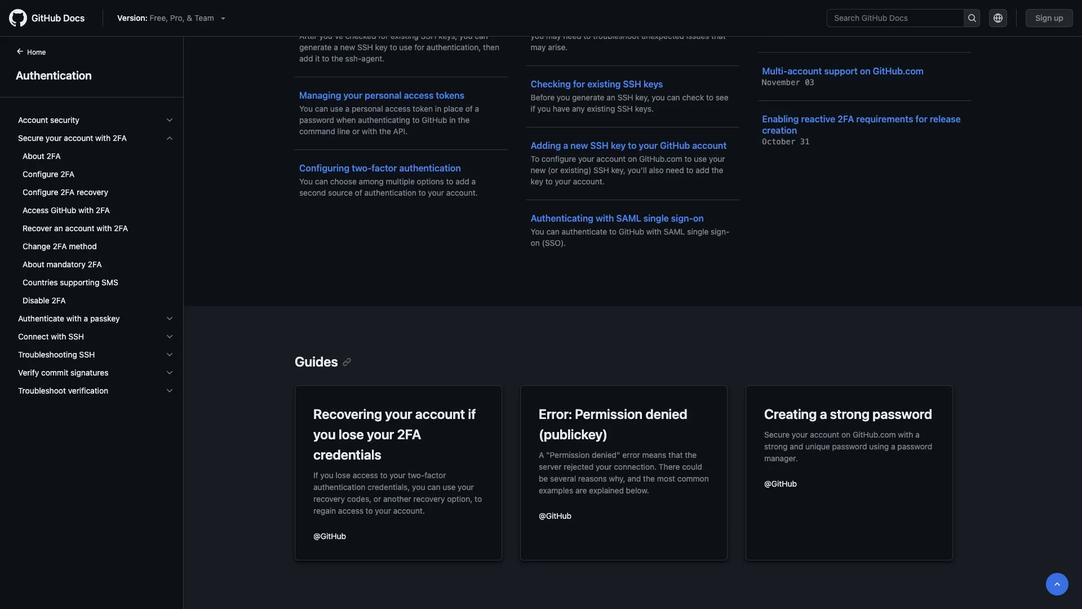 Task type: vqa. For each thing, say whether or not it's contained in the screenshot.
the "08" inside Copilot in JetBrains IDEs – Chat is now available in private beta + New welcome guide November 08
no



Task type: describe. For each thing, give the bounding box(es) containing it.
existing)
[[561, 166, 592, 175]]

0 horizontal spatial single
[[644, 213, 669, 224]]

users
[[805, 17, 828, 28]]

sc 9kayk9 0 image for troubleshooting ssh
[[165, 350, 174, 359]]

see
[[716, 93, 729, 102]]

free,
[[150, 13, 168, 23]]

that inside a "permission denied" error means that the server rejected your connection. there could be several reasons why, and the most common examples are explained below.
[[669, 450, 683, 459]]

choose
[[330, 177, 357, 186]]

with inside secure your account on github.com with a strong and unique password using a password manager.
[[899, 430, 914, 439]]

november inside multi-account support on github.com november 03
[[763, 78, 801, 87]]

if inside recovering your account if you lose your 2fa credentials
[[468, 406, 476, 422]]

server
[[539, 462, 562, 471]]

key, inside checking for existing ssh keys before you generate an ssh key, you can check to see if you have any existing ssh keys.
[[636, 93, 650, 102]]

(or
[[548, 166, 559, 175]]

credentials
[[314, 447, 382, 462]]

managing
[[299, 90, 341, 101]]

account inside recovering your account if you lose your 2fa credentials
[[416, 406, 465, 422]]

verify commit signatures button
[[14, 364, 179, 382]]

authenticate with a passkey
[[18, 314, 120, 323]]

countries supporting sms
[[23, 278, 118, 287]]

generate inside checking for existing ssh keys before you generate an ssh key, you can check to see if you have any existing ssh keys.
[[572, 93, 605, 102]]

2fa down configure 2fa recovery link
[[96, 206, 110, 215]]

existing inside after you've checked for existing ssh keys, you can generate a new ssh key to use for authentication, then add it to the ssh-agent.
[[391, 31, 419, 41]]

connect with ssh button
[[14, 328, 179, 346]]

sc 9kayk9 0 image for secure your account with 2fa
[[165, 134, 174, 143]]

a "permission denied" error means that the server rejected your connection. there could be several reasons why, and the most common examples are explained below.
[[539, 450, 709, 495]]

you've
[[320, 31, 343, 41]]

factor inside the configuring two-factor authentication you can choose among multiple options to add a second source of authentication to your account.
[[372, 163, 397, 173]]

about mandatory 2fa
[[23, 260, 102, 269]]

option,
[[447, 494, 473, 503]]

of inside managing your personal access tokens you can use a personal access token in place of a password when authenticating to github in the command line or with the api.
[[466, 104, 473, 113]]

adding
[[531, 140, 561, 151]]

if inside checking for existing ssh keys before you generate an ssh key, you can check to see if you have any existing ssh keys.
[[531, 104, 536, 113]]

configure for configure 2fa
[[23, 169, 58, 179]]

connect
[[603, 20, 633, 29]]

account inside dropdown button
[[64, 133, 93, 143]]

2fa inside dropdown button
[[113, 133, 127, 143]]

@github for creating a strong password
[[765, 479, 797, 488]]

authenticating
[[358, 115, 410, 125]]

2fa up access github with 2fa
[[60, 188, 75, 197]]

key, inside adding a new ssh key to your github account to configure your account on github.com to use your new (or existing) ssh key, you'll also need to add the key to your account.
[[612, 166, 626, 175]]

recovering your account if you lose your 2fa credentials
[[314, 406, 476, 462]]

creating a strong password
[[765, 406, 933, 422]]

troubleshoot verification
[[18, 386, 108, 395]]

use inside if you lose access to your two-factor authentication credentials, you can use your recovery codes, or another recovery option, to regain access to your account.
[[443, 482, 456, 492]]

troubleshooting
[[18, 350, 77, 359]]

when
[[531, 20, 552, 29]]

account inside secure your account on github.com with a strong and unique password using a password manager.
[[811, 430, 840, 439]]

november 08 element
[[763, 29, 815, 39]]

need inside when using ssh to connect and authenticate to github, you may need to troubleshoot unexpected issues that may arise.
[[564, 31, 582, 41]]

use inside adding a new ssh key to your github account to configure your account on github.com to use your new (or existing) ssh key, you'll also need to add the key to your account.
[[694, 154, 707, 164]]

tokens
[[436, 90, 465, 101]]

check
[[683, 93, 705, 102]]

disable 2fa
[[23, 296, 66, 305]]

github.com inside adding a new ssh key to your github account to configure your account on github.com to use your new (or existing) ssh key, you'll also need to add the key to your account.
[[640, 154, 683, 164]]

security
[[50, 115, 79, 125]]

november inside [public beta] guest collaborators for enterprise managed users november 08
[[763, 29, 801, 39]]

october 31 element
[[763, 137, 810, 146]]

and inside when using ssh to connect and authenticate to github, you may need to troubleshoot unexpected issues that may arise.
[[635, 20, 649, 29]]

github,
[[708, 20, 736, 29]]

authentication link
[[14, 67, 170, 83]]

authenticate
[[18, 314, 64, 323]]

add inside adding a new ssh key to your github account to configure your account on github.com to use your new (or existing) ssh key, you'll also need to add the key to your account.
[[696, 166, 710, 175]]

the inside after you've checked for existing ssh keys, you can generate a new ssh key to use for authentication, then add it to the ssh-agent.
[[332, 54, 343, 63]]

account
[[18, 115, 48, 125]]

keys,
[[439, 31, 458, 41]]

for inside checking for existing ssh keys before you generate an ssh key, you can check to see if you have any existing ssh keys.
[[574, 79, 586, 89]]

on inside multi-account support on github.com november 03
[[861, 65, 871, 76]]

enabling reactive 2fa requirements for release creation october 31
[[763, 114, 962, 146]]

for inside [public beta] guest collaborators for enterprise managed users november 08
[[906, 6, 918, 17]]

beta]
[[795, 6, 818, 17]]

sc 9kayk9 0 image for authenticate with a passkey
[[165, 314, 174, 323]]

about 2fa
[[23, 151, 61, 161]]

generate inside after you've checked for existing ssh keys, you can generate a new ssh key to use for authentication, then add it to the ssh-agent.
[[299, 43, 332, 52]]

denied"
[[592, 450, 621, 459]]

be
[[539, 474, 548, 483]]

search image
[[968, 14, 977, 23]]

two- inside if you lose access to your two-factor authentication credentials, you can use your recovery codes, or another recovery option, to regain access to your account.
[[408, 470, 425, 480]]

line
[[338, 127, 350, 136]]

1 vertical spatial may
[[531, 43, 546, 52]]

0 horizontal spatial sign-
[[672, 213, 694, 224]]

can inside after you've checked for existing ssh keys, you can generate a new ssh key to use for authentication, then add it to the ssh-agent.
[[475, 31, 488, 41]]

sms
[[102, 278, 118, 287]]

you right credentials,
[[412, 482, 426, 492]]

manager.
[[765, 453, 798, 463]]

are
[[576, 486, 587, 495]]

signatures
[[70, 368, 109, 377]]

account. inside adding a new ssh key to your github account to configure your account on github.com to use your new (or existing) ssh key, you'll also need to add the key to your account.
[[573, 177, 605, 186]]

use inside managing your personal access tokens you can use a personal access token in place of a password when authenticating to github in the command line or with the api.
[[330, 104, 343, 113]]

a inside the configuring two-factor authentication you can choose among multiple options to add a second source of authentication to your account.
[[472, 177, 476, 186]]

use inside after you've checked for existing ssh keys, you can generate a new ssh key to use for authentication, then add it to the ssh-agent.
[[400, 43, 413, 52]]

passkey
[[90, 314, 120, 323]]

lose inside recovering your account if you lose your 2fa credentials
[[339, 426, 364, 442]]

sc 9kayk9 0 image for troubleshoot verification
[[165, 386, 174, 395]]

access up codes,
[[353, 470, 378, 480]]

0 vertical spatial may
[[546, 31, 561, 41]]

secure for secure your account on github.com with a strong and unique password using a password manager.
[[765, 430, 790, 439]]

issues
[[687, 31, 710, 41]]

version:
[[117, 13, 148, 23]]

keys.
[[635, 104, 654, 113]]

add inside the configuring two-factor authentication you can choose among multiple options to add a second source of authentication to your account.
[[456, 177, 470, 186]]

your inside managing your personal access tokens you can use a personal access token in place of a password when authenticating to github in the command line or with the api.
[[344, 90, 363, 101]]

for inside enabling reactive 2fa requirements for release creation october 31
[[916, 114, 928, 124]]

select language: current language is english image
[[994, 14, 1003, 23]]

rejected
[[564, 462, 594, 471]]

password inside managing your personal access tokens you can use a personal access token in place of a password when authenticating to github in the command line or with the api.
[[299, 115, 334, 125]]

the inside adding a new ssh key to your github account to configure your account on github.com to use your new (or existing) ssh key, you'll also need to add the key to your account.
[[712, 166, 724, 175]]

troubleshooting ssh
[[18, 350, 95, 359]]

release
[[931, 114, 962, 124]]

authentication
[[16, 68, 92, 81]]

access down codes,
[[338, 506, 364, 515]]

1 horizontal spatial key
[[531, 177, 544, 186]]

a inside adding a new ssh key to your github account to configure your account on github.com to use your new (or existing) ssh key, you'll also need to add the key to your account.
[[564, 140, 569, 151]]

configure for configure 2fa recovery
[[23, 188, 58, 197]]

enabling
[[763, 114, 799, 124]]

"permission
[[547, 450, 590, 459]]

can inside managing your personal access tokens you can use a personal access token in place of a password when authenticating to github in the command line or with the api.
[[315, 104, 328, 113]]

03
[[805, 78, 815, 87]]

managed
[[763, 17, 802, 28]]

error
[[623, 450, 641, 459]]

countries supporting sms link
[[14, 274, 179, 292]]

common
[[678, 474, 709, 483]]

error:
[[539, 406, 572, 422]]

can inside the authenticating with saml single sign-on you can authenticate to github with saml single sign- on (sso).
[[547, 227, 560, 236]]

if you lose access to your two-factor authentication credentials, you can use your recovery codes, or another recovery option, to regain access to your account.
[[314, 470, 482, 515]]

new inside after you've checked for existing ssh keys, you can generate a new ssh key to use for authentication, then add it to the ssh-agent.
[[340, 43, 355, 52]]

home link
[[11, 47, 64, 58]]

1 vertical spatial authentication
[[365, 188, 417, 197]]

two- inside the configuring two-factor authentication you can choose among multiple options to add a second source of authentication to your account.
[[352, 163, 372, 173]]

for left the authentication,
[[415, 43, 425, 52]]

need inside adding a new ssh key to your github account to configure your account on github.com to use your new (or existing) ssh key, you'll also need to add the key to your account.
[[666, 166, 685, 175]]

account. inside the configuring two-factor authentication you can choose among multiple options to add a second source of authentication to your account.
[[447, 188, 478, 197]]

most
[[658, 474, 676, 483]]

commit
[[41, 368, 68, 377]]

secure your account with 2fa button
[[14, 129, 179, 147]]

ssh-
[[346, 54, 362, 63]]

can inside checking for existing ssh keys before you generate an ssh key, you can check to see if you have any existing ssh keys.
[[667, 93, 681, 102]]

1 vertical spatial personal
[[352, 104, 383, 113]]

checked
[[346, 31, 376, 41]]

command
[[299, 127, 336, 136]]

1 horizontal spatial new
[[531, 166, 546, 175]]

method
[[69, 242, 97, 251]]

08
[[805, 29, 815, 39]]

github docs
[[32, 13, 85, 23]]

0 vertical spatial strong
[[831, 406, 870, 422]]

ssh inside when using ssh to connect and authenticate to github, you may need to troubleshoot unexpected issues that may arise.
[[576, 20, 592, 29]]

github.com for multi-
[[874, 65, 924, 76]]

github inside secure your account with 2fa element
[[51, 206, 76, 215]]

2 horizontal spatial key
[[611, 140, 626, 151]]

keys
[[644, 79, 664, 89]]

on inside secure your account on github.com with a strong and unique password using a password manager.
[[842, 430, 851, 439]]

to inside checking for existing ssh keys before you generate an ssh key, you can check to see if you have any existing ssh keys.
[[707, 93, 714, 102]]

sc 9kayk9 0 image for ssh
[[165, 332, 174, 341]]

you inside when using ssh to connect and authenticate to github, you may need to troubleshoot unexpected issues that may arise.
[[531, 31, 544, 41]]

after you've checked for existing ssh keys, you can generate a new ssh key to use for authentication, then add it to the ssh-agent. link
[[299, 0, 504, 73]]

your inside the configuring two-factor authentication you can choose among multiple options to add a second source of authentication to your account.
[[428, 188, 444, 197]]

2fa up authenticate with a passkey at left
[[52, 296, 66, 305]]

or inside managing your personal access tokens you can use a personal access token in place of a password when authenticating to github in the command line or with the api.
[[353, 127, 360, 136]]

denied
[[646, 406, 688, 422]]

you inside the configuring two-factor authentication you can choose among multiple options to add a second source of authentication to your account.
[[299, 177, 313, 186]]

configure 2fa link
[[14, 165, 179, 183]]

verify commit signatures
[[18, 368, 109, 377]]

unique
[[806, 442, 831, 451]]

[public beta] guest collaborators for enterprise managed users november 08
[[763, 6, 964, 39]]

github inside managing your personal access tokens you can use a personal access token in place of a password when authenticating to github in the command line or with the api.
[[422, 115, 448, 125]]

authenticating with saml single sign-on you can authenticate to github with saml single sign- on (sso).
[[531, 213, 730, 248]]

change 2fa method link
[[14, 237, 179, 255]]

another
[[384, 494, 412, 503]]

about 2fa link
[[14, 147, 179, 165]]

0 horizontal spatial in
[[435, 104, 442, 113]]

Search GitHub Docs search field
[[828, 10, 965, 27]]

sign up
[[1036, 13, 1064, 23]]

for right checked
[[379, 31, 389, 41]]

a inside after you've checked for existing ssh keys, you can generate a new ssh key to use for authentication, then add it to the ssh-agent.
[[334, 43, 338, 52]]

github.com for secure
[[853, 430, 897, 439]]

@github for error: permission denied (publickey)
[[539, 511, 572, 520]]

about for about mandatory 2fa
[[23, 260, 44, 269]]

enterprise
[[921, 6, 964, 17]]

authenticate inside when using ssh to connect and authenticate to github, you may need to troubleshoot unexpected issues that may arise.
[[651, 20, 696, 29]]

2fa down "change 2fa method" link
[[88, 260, 102, 269]]

november 03 element
[[763, 78, 815, 87]]

2 horizontal spatial recovery
[[414, 494, 445, 503]]

you up have
[[557, 93, 570, 102]]



Task type: locate. For each thing, give the bounding box(es) containing it.
october
[[763, 137, 796, 146]]

0 vertical spatial factor
[[372, 163, 397, 173]]

secure up manager.
[[765, 430, 790, 439]]

a inside dropdown button
[[84, 314, 88, 323]]

using inside when using ssh to connect and authenticate to github, you may need to troubleshoot unexpected issues that may arise.
[[554, 20, 574, 29]]

sc 9kayk9 0 image inside the secure your account with 2fa dropdown button
[[165, 134, 174, 143]]

github docs link
[[9, 9, 94, 27]]

2fa down account security dropdown button
[[113, 133, 127, 143]]

secure your account with 2fa element containing about 2fa
[[9, 147, 183, 310]]

account security button
[[14, 111, 179, 129]]

guides
[[295, 354, 338, 369]]

2 vertical spatial new
[[531, 166, 546, 175]]

access up authenticating
[[385, 104, 411, 113]]

1 vertical spatial in
[[450, 115, 456, 125]]

0 vertical spatial that
[[712, 31, 726, 41]]

1 vertical spatial key,
[[612, 166, 626, 175]]

can inside the configuring two-factor authentication you can choose among multiple options to add a second source of authentication to your account.
[[315, 177, 328, 186]]

@github down manager.
[[765, 479, 797, 488]]

your inside secure your account on github.com with a strong and unique password using a password manager.
[[792, 430, 808, 439]]

0 vertical spatial existing
[[391, 31, 419, 41]]

2 horizontal spatial new
[[571, 140, 589, 151]]

1 vertical spatial account.
[[447, 188, 478, 197]]

1 about from the top
[[23, 151, 44, 161]]

1 vertical spatial strong
[[765, 442, 788, 451]]

1 vertical spatial existing
[[588, 79, 621, 89]]

and down connection.
[[628, 474, 641, 483]]

0 horizontal spatial generate
[[299, 43, 332, 52]]

authentication,
[[427, 43, 481, 52]]

to
[[594, 20, 601, 29], [698, 20, 706, 29], [584, 31, 591, 41], [390, 43, 397, 52], [322, 54, 330, 63], [707, 93, 714, 102], [413, 115, 420, 125], [628, 140, 637, 151], [685, 154, 692, 164], [687, 166, 694, 175], [446, 177, 454, 186], [546, 177, 553, 186], [419, 188, 426, 197], [610, 227, 617, 236], [380, 470, 388, 480], [475, 494, 482, 503], [366, 506, 373, 515]]

an inside checking for existing ssh keys before you generate an ssh key, you can check to see if you have any existing ssh keys.
[[607, 93, 616, 102]]

2 horizontal spatial account.
[[573, 177, 605, 186]]

1 sc 9kayk9 0 image from the top
[[165, 332, 174, 341]]

about up configure 2fa
[[23, 151, 44, 161]]

0 vertical spatial authentication
[[400, 163, 461, 173]]

secure your account with 2fa element for account security
[[9, 129, 183, 310]]

1 horizontal spatial add
[[456, 177, 470, 186]]

1 vertical spatial saml
[[664, 227, 686, 236]]

0 horizontal spatial recovery
[[77, 188, 108, 197]]

2 vertical spatial key
[[531, 177, 544, 186]]

0 vertical spatial november
[[763, 29, 801, 39]]

november
[[763, 29, 801, 39], [763, 78, 801, 87]]

1 vertical spatial lose
[[336, 470, 351, 480]]

sc 9kayk9 0 image inside troubleshoot verification dropdown button
[[165, 386, 174, 395]]

@github down the examples
[[539, 511, 572, 520]]

1 horizontal spatial key,
[[636, 93, 650, 102]]

troubleshoot
[[593, 31, 640, 41]]

access
[[23, 206, 49, 215]]

factor inside if you lose access to your two-factor authentication credentials, you can use your recovery codes, or another recovery option, to regain access to your account.
[[425, 470, 446, 480]]

codes,
[[347, 494, 372, 503]]

2 vertical spatial @github
[[314, 531, 346, 541]]

sc 9kayk9 0 image
[[165, 332, 174, 341], [165, 368, 174, 377]]

recovery up regain
[[314, 494, 345, 503]]

0 vertical spatial generate
[[299, 43, 332, 52]]

strong
[[831, 406, 870, 422], [765, 442, 788, 451]]

0 vertical spatial github.com
[[874, 65, 924, 76]]

2fa up the about mandatory 2fa
[[53, 242, 67, 251]]

secure for secure your account with 2fa
[[18, 133, 44, 143]]

github inside adding a new ssh key to your github account to configure your account on github.com to use your new (or existing) ssh key, you'll also need to add the key to your account.
[[661, 140, 691, 151]]

creating
[[765, 406, 817, 422]]

0 vertical spatial saml
[[617, 213, 642, 224]]

secure your account with 2fa element containing secure your account with 2fa
[[9, 129, 183, 310]]

troubleshoot
[[18, 386, 66, 395]]

two- up "among"
[[352, 163, 372, 173]]

after you've checked for existing ssh keys, you can generate a new ssh key to use for authentication, then add it to the ssh-agent.
[[299, 31, 500, 63]]

1 horizontal spatial two-
[[408, 470, 425, 480]]

0 horizontal spatial need
[[564, 31, 582, 41]]

with
[[362, 127, 377, 136], [95, 133, 111, 143], [78, 206, 94, 215], [596, 213, 614, 224], [97, 224, 112, 233], [647, 227, 662, 236], [66, 314, 82, 323], [51, 332, 66, 341], [899, 430, 914, 439]]

0 vertical spatial @github
[[765, 479, 797, 488]]

secure your account with 2fa element
[[9, 129, 183, 310], [9, 147, 183, 310]]

on inside adding a new ssh key to your github account to configure your account on github.com to use your new (or existing) ssh key, you'll also need to add the key to your account.
[[628, 154, 637, 164]]

0 vertical spatial personal
[[365, 90, 402, 101]]

recover
[[23, 224, 52, 233]]

you up "second"
[[299, 177, 313, 186]]

account. inside if you lose access to your two-factor authentication credentials, you can use your recovery codes, or another recovery option, to regain access to your account.
[[394, 506, 425, 515]]

configuring
[[299, 163, 350, 173]]

of inside the configuring two-factor authentication you can choose among multiple options to add a second source of authentication to your account.
[[355, 188, 363, 197]]

to inside the authenticating with saml single sign-on you can authenticate to github with saml single sign- on (sso).
[[610, 227, 617, 236]]

verification
[[68, 386, 108, 395]]

you down keys
[[652, 93, 665, 102]]

strong up secure your account on github.com with a strong and unique password using a password manager.
[[831, 406, 870, 422]]

3 sc 9kayk9 0 image from the top
[[165, 314, 174, 323]]

authenticate inside the authenticating with saml single sign-on you can authenticate to github with saml single sign- on (sso).
[[562, 227, 608, 236]]

sign-
[[672, 213, 694, 224], [711, 227, 730, 236]]

for
[[906, 6, 918, 17], [379, 31, 389, 41], [415, 43, 425, 52], [574, 79, 586, 89], [916, 114, 928, 124]]

1 configure from the top
[[23, 169, 58, 179]]

0 vertical spatial sc 9kayk9 0 image
[[165, 332, 174, 341]]

1 vertical spatial and
[[790, 442, 804, 451]]

after
[[299, 31, 317, 41]]

[public
[[763, 6, 793, 17]]

1 horizontal spatial sign-
[[711, 227, 730, 236]]

about for about 2fa
[[23, 151, 44, 161]]

need up arise. at the top right of the page
[[564, 31, 582, 41]]

1 vertical spatial about
[[23, 260, 44, 269]]

2fa down access github with 2fa link
[[114, 224, 128, 233]]

generate up it
[[299, 43, 332, 52]]

mandatory
[[47, 260, 86, 269]]

configure 2fa
[[23, 169, 75, 179]]

1 horizontal spatial account.
[[447, 188, 478, 197]]

1 vertical spatial sign-
[[711, 227, 730, 236]]

triangle down image
[[219, 14, 228, 23]]

1 vertical spatial generate
[[572, 93, 605, 102]]

github.com up the also at the top right of the page
[[640, 154, 683, 164]]

2 november from the top
[[763, 78, 801, 87]]

multi-
[[763, 65, 788, 76]]

0 vertical spatial an
[[607, 93, 616, 102]]

of down "among"
[[355, 188, 363, 197]]

recover an account with 2fa
[[23, 224, 128, 233]]

add left it
[[299, 54, 313, 63]]

existing left keys,
[[391, 31, 419, 41]]

secure inside the secure your account with 2fa dropdown button
[[18, 133, 44, 143]]

tooltip
[[1047, 573, 1069, 596]]

authenticate with a passkey button
[[14, 310, 179, 328]]

it
[[315, 54, 320, 63]]

sc 9kayk9 0 image inside troubleshooting ssh dropdown button
[[165, 350, 174, 359]]

1 horizontal spatial authenticate
[[651, 20, 696, 29]]

1 horizontal spatial generate
[[572, 93, 605, 102]]

1 vertical spatial github.com
[[640, 154, 683, 164]]

authenticating
[[531, 213, 594, 224]]

that down 'github,'
[[712, 31, 726, 41]]

2 vertical spatial add
[[456, 177, 470, 186]]

for up any
[[574, 79, 586, 89]]

sc 9kayk9 0 image inside account security dropdown button
[[165, 116, 174, 125]]

secure down account
[[18, 133, 44, 143]]

0 horizontal spatial that
[[669, 450, 683, 459]]

your inside a "permission denied" error means that the server rejected your connection. there could be several reasons why, and the most common examples are explained below.
[[596, 462, 612, 471]]

sign
[[1036, 13, 1053, 23]]

1 horizontal spatial strong
[[831, 406, 870, 422]]

guest
[[820, 6, 845, 17]]

2fa up credentials,
[[397, 426, 421, 442]]

1 vertical spatial authenticate
[[562, 227, 608, 236]]

2fa right reactive
[[838, 114, 855, 124]]

can inside if you lose access to your two-factor authentication credentials, you can use your recovery codes, or another recovery option, to regain access to your account.
[[428, 482, 441, 492]]

lose down recovering
[[339, 426, 364, 442]]

0 horizontal spatial account.
[[394, 506, 425, 515]]

secure your account with 2fa element for secure your account with 2fa
[[9, 147, 183, 310]]

1 horizontal spatial factor
[[425, 470, 446, 480]]

2 sc 9kayk9 0 image from the top
[[165, 134, 174, 143]]

can right credentials,
[[428, 482, 441, 492]]

1 sc 9kayk9 0 image from the top
[[165, 116, 174, 125]]

also
[[649, 166, 664, 175]]

5 sc 9kayk9 0 image from the top
[[165, 386, 174, 395]]

can down managing
[[315, 104, 328, 113]]

0 horizontal spatial using
[[554, 20, 574, 29]]

2fa up configure 2fa
[[47, 151, 61, 161]]

1 horizontal spatial need
[[666, 166, 685, 175]]

0 horizontal spatial two-
[[352, 163, 372, 173]]

troubleshooting ssh button
[[14, 346, 179, 364]]

0 horizontal spatial secure
[[18, 133, 44, 143]]

sc 9kayk9 0 image
[[165, 116, 174, 125], [165, 134, 174, 143], [165, 314, 174, 323], [165, 350, 174, 359], [165, 386, 174, 395]]

or down credentials,
[[374, 494, 381, 503]]

0 horizontal spatial add
[[299, 54, 313, 63]]

november down multi-
[[763, 78, 801, 87]]

an
[[607, 93, 616, 102], [54, 224, 63, 233]]

you up the authentication,
[[460, 31, 473, 41]]

1 vertical spatial add
[[696, 166, 710, 175]]

recovery down configure 2fa link
[[77, 188, 108, 197]]

can
[[475, 31, 488, 41], [667, 93, 681, 102], [315, 104, 328, 113], [315, 177, 328, 186], [547, 227, 560, 236], [428, 482, 441, 492]]

@github down regain
[[314, 531, 346, 541]]

you inside recovering your account if you lose your 2fa credentials
[[314, 426, 336, 442]]

to inside managing your personal access tokens you can use a personal access token in place of a password when authenticating to github in the command line or with the api.
[[413, 115, 420, 125]]

existing left keys
[[588, 79, 621, 89]]

to
[[531, 154, 540, 164]]

1 vertical spatial november
[[763, 78, 801, 87]]

using right when
[[554, 20, 574, 29]]

you down before
[[538, 104, 551, 113]]

recovery left option, on the left of page
[[414, 494, 445, 503]]

checking
[[531, 79, 571, 89]]

creation
[[763, 125, 798, 136]]

new up the configure
[[571, 140, 589, 151]]

github.com down creating a strong password
[[853, 430, 897, 439]]

and right connect
[[635, 20, 649, 29]]

2fa up configure 2fa recovery
[[60, 169, 75, 179]]

generate up any
[[572, 93, 605, 102]]

1 horizontal spatial using
[[870, 442, 890, 451]]

checking for existing ssh keys before you generate an ssh key, you can check to see if you have any existing ssh keys.
[[531, 79, 729, 113]]

sc 9kayk9 0 image inside verify commit signatures dropdown button
[[165, 368, 174, 377]]

github.com up requirements
[[874, 65, 924, 76]]

github inside the authenticating with saml single sign-on you can authenticate to github with saml single sign- on (sso).
[[619, 227, 645, 236]]

0 vertical spatial two-
[[352, 163, 372, 173]]

below.
[[626, 486, 650, 495]]

2 secure your account with 2fa element from the top
[[9, 147, 183, 310]]

for left release
[[916, 114, 928, 124]]

add inside after you've checked for existing ssh keys, you can generate a new ssh key to use for authentication, then add it to the ssh-agent.
[[299, 54, 313, 63]]

1 vertical spatial need
[[666, 166, 685, 175]]

authenticate down authenticating on the top of the page
[[562, 227, 608, 236]]

add right the also at the top right of the page
[[696, 166, 710, 175]]

new down to
[[531, 166, 546, 175]]

1 horizontal spatial an
[[607, 93, 616, 102]]

sc 9kayk9 0 image for signatures
[[165, 368, 174, 377]]

november down managed
[[763, 29, 801, 39]]

you down when
[[531, 31, 544, 41]]

access up token
[[404, 90, 434, 101]]

about down the change
[[23, 260, 44, 269]]

0 vertical spatial lose
[[339, 426, 364, 442]]

authentication up options
[[400, 163, 461, 173]]

and inside a "permission denied" error means that the server rejected your connection. there could be several reasons why, and the most common examples are explained below.
[[628, 474, 641, 483]]

configure 2fa recovery link
[[14, 183, 179, 201]]

examples
[[539, 486, 574, 495]]

add right options
[[456, 177, 470, 186]]

0 vertical spatial configure
[[23, 169, 58, 179]]

2 sc 9kayk9 0 image from the top
[[165, 368, 174, 377]]

2fa inside recovering your account if you lose your 2fa credentials
[[397, 426, 421, 442]]

0 vertical spatial account.
[[573, 177, 605, 186]]

or
[[353, 127, 360, 136], [374, 494, 381, 503]]

and up manager.
[[790, 442, 804, 451]]

existing right any
[[587, 104, 616, 113]]

4 sc 9kayk9 0 image from the top
[[165, 350, 174, 359]]

1 vertical spatial that
[[669, 450, 683, 459]]

authentication down the multiple
[[365, 188, 417, 197]]

new
[[340, 43, 355, 52], [571, 140, 589, 151], [531, 166, 546, 175]]

using inside secure your account on github.com with a strong and unique password using a password manager.
[[870, 442, 890, 451]]

recovery inside secure your account with 2fa element
[[77, 188, 108, 197]]

you down managing
[[299, 104, 313, 113]]

about
[[23, 151, 44, 161], [23, 260, 44, 269]]

place
[[444, 104, 464, 113]]

authentication element
[[0, 46, 184, 608]]

reactive
[[802, 114, 836, 124]]

you right if
[[321, 470, 334, 480]]

version: free, pro, & team
[[117, 13, 214, 23]]

1 horizontal spatial saml
[[664, 227, 686, 236]]

can up then
[[475, 31, 488, 41]]

existing
[[391, 31, 419, 41], [588, 79, 621, 89], [587, 104, 616, 113]]

access github with 2fa link
[[14, 201, 179, 219]]

you inside the authenticating with saml single sign-on you can authenticate to github with saml single sign- on (sso).
[[531, 227, 545, 236]]

1 horizontal spatial of
[[466, 104, 473, 113]]

can up (sso).
[[547, 227, 560, 236]]

github.com
[[874, 65, 924, 76], [640, 154, 683, 164], [853, 430, 897, 439]]

1 horizontal spatial single
[[688, 227, 709, 236]]

0 vertical spatial add
[[299, 54, 313, 63]]

@github for recovering your account if you lose your 2fa credentials
[[314, 531, 346, 541]]

adding a new ssh key to your github account to configure your account on github.com to use your new (or existing) ssh key, you'll also need to add the key to your account.
[[531, 140, 727, 186]]

you up (sso).
[[531, 227, 545, 236]]

authenticate up unexpected
[[651, 20, 696, 29]]

source
[[328, 188, 353, 197]]

0 horizontal spatial saml
[[617, 213, 642, 224]]

why,
[[609, 474, 626, 483]]

means
[[643, 450, 667, 459]]

that up there
[[669, 450, 683, 459]]

1 vertical spatial or
[[374, 494, 381, 503]]

key, up keys.
[[636, 93, 650, 102]]

account inside multi-account support on github.com november 03
[[788, 65, 823, 76]]

collaborators
[[848, 6, 904, 17]]

1 horizontal spatial recovery
[[314, 494, 345, 503]]

github.com inside secure your account on github.com with a strong and unique password using a password manager.
[[853, 430, 897, 439]]

1 vertical spatial sc 9kayk9 0 image
[[165, 368, 174, 377]]

sc 9kayk9 0 image for account security
[[165, 116, 174, 125]]

two-
[[352, 163, 372, 173], [408, 470, 425, 480]]

you inside managing your personal access tokens you can use a personal access token in place of a password when authenticating to github in the command line or with the api.
[[299, 104, 313, 113]]

new up ssh-
[[340, 43, 355, 52]]

configure up access
[[23, 188, 58, 197]]

1 vertical spatial if
[[468, 406, 476, 422]]

requirements
[[857, 114, 914, 124]]

key, left the you'll
[[612, 166, 626, 175]]

secure your account with 2fa
[[18, 133, 127, 143]]

sc 9kayk9 0 image inside authenticate with a passkey dropdown button
[[165, 314, 174, 323]]

secure inside secure your account on github.com with a strong and unique password using a password manager.
[[765, 430, 790, 439]]

0 vertical spatial or
[[353, 127, 360, 136]]

in down place
[[450, 115, 456, 125]]

api.
[[393, 127, 408, 136]]

strong inside secure your account on github.com with a strong and unique password using a password manager.
[[765, 442, 788, 451]]

0 vertical spatial need
[[564, 31, 582, 41]]

1 horizontal spatial @github
[[539, 511, 572, 520]]

need right the also at the top right of the page
[[666, 166, 685, 175]]

None search field
[[828, 9, 981, 27]]

1 vertical spatial factor
[[425, 470, 446, 480]]

1 secure your account with 2fa element from the top
[[9, 129, 183, 310]]

in left place
[[435, 104, 442, 113]]

key inside after you've checked for existing ssh keys, you can generate a new ssh key to use for authentication, then add it to the ssh-agent.
[[375, 43, 388, 52]]

with inside managing your personal access tokens you can use a personal access token in place of a password when authenticating to github in the command line or with the api.
[[362, 127, 377, 136]]

regain
[[314, 506, 336, 515]]

recover an account with 2fa link
[[14, 219, 179, 237]]

lose inside if you lose access to your two-factor authentication credentials, you can use your recovery codes, or another recovery option, to regain access to your account.
[[336, 470, 351, 480]]

2fa inside enabling reactive 2fa requirements for release creation october 31
[[838, 114, 855, 124]]

support
[[825, 65, 858, 76]]

supporting
[[60, 278, 99, 287]]

2 about from the top
[[23, 260, 44, 269]]

0 horizontal spatial authenticate
[[562, 227, 608, 236]]

1 vertical spatial new
[[571, 140, 589, 151]]

troubleshoot verification button
[[14, 382, 179, 400]]

may left arise. at the top right of the page
[[531, 43, 546, 52]]

2 vertical spatial github.com
[[853, 430, 897, 439]]

can left check
[[667, 93, 681, 102]]

access github with 2fa
[[23, 206, 110, 215]]

up
[[1055, 13, 1064, 23]]

may up arise. at the top right of the page
[[546, 31, 561, 41]]

@github
[[765, 479, 797, 488], [539, 511, 572, 520], [314, 531, 346, 541]]

account security
[[18, 115, 79, 125]]

or inside if you lose access to your two-factor authentication credentials, you can use your recovery codes, or another recovery option, to regain access to your account.
[[374, 494, 381, 503]]

you inside after you've checked for existing ssh keys, you can generate a new ssh key to use for authentication, then add it to the ssh-agent.
[[460, 31, 473, 41]]

can down configuring
[[315, 177, 328, 186]]

using down creating a strong password
[[870, 442, 890, 451]]

1 horizontal spatial if
[[531, 104, 536, 113]]

home
[[27, 48, 46, 56]]

0 horizontal spatial @github
[[314, 531, 346, 541]]

1 vertical spatial two-
[[408, 470, 425, 480]]

you
[[299, 104, 313, 113], [299, 177, 313, 186], [531, 227, 545, 236]]

pro,
[[170, 13, 185, 23]]

strong up manager.
[[765, 442, 788, 451]]

then
[[483, 43, 500, 52]]

1 horizontal spatial in
[[450, 115, 456, 125]]

reasons
[[579, 474, 607, 483]]

you up credentials
[[314, 426, 336, 442]]

2 configure from the top
[[23, 188, 58, 197]]

of right place
[[466, 104, 473, 113]]

2 horizontal spatial @github
[[765, 479, 797, 488]]

error: permission denied (publickey)
[[539, 406, 688, 442]]

and
[[635, 20, 649, 29], [790, 442, 804, 451], [628, 474, 641, 483]]

your inside dropdown button
[[46, 133, 62, 143]]

1 november from the top
[[763, 29, 801, 39]]

an inside secure your account with 2fa element
[[54, 224, 63, 233]]

ssh
[[576, 20, 592, 29], [421, 31, 437, 41], [358, 43, 373, 52], [623, 79, 642, 89], [618, 93, 634, 102], [618, 104, 633, 113], [591, 140, 609, 151], [594, 166, 610, 175], [68, 332, 84, 341], [79, 350, 95, 359]]

scroll to top image
[[1054, 580, 1063, 589]]

0 horizontal spatial factor
[[372, 163, 397, 173]]

two- up credentials,
[[408, 470, 425, 480]]

configure down the about 2fa
[[23, 169, 58, 179]]

sc 9kayk9 0 image inside connect with ssh dropdown button
[[165, 332, 174, 341]]

configure 2fa recovery
[[23, 188, 108, 197]]

or right line
[[353, 127, 360, 136]]

for left 'enterprise'
[[906, 6, 918, 17]]

1 horizontal spatial that
[[712, 31, 726, 41]]

0 vertical spatial sign-
[[672, 213, 694, 224]]

authentication inside if you lose access to your two-factor authentication credentials, you can use your recovery codes, or another recovery option, to regain access to your account.
[[314, 482, 366, 492]]

1 vertical spatial an
[[54, 224, 63, 233]]

and inside secure your account on github.com with a strong and unique password using a password manager.
[[790, 442, 804, 451]]

configuring two-factor authentication you can choose among multiple options to add a second source of authentication to your account.
[[299, 163, 478, 197]]

0 vertical spatial key,
[[636, 93, 650, 102]]

your
[[344, 90, 363, 101], [46, 133, 62, 143], [639, 140, 658, 151], [579, 154, 595, 164], [710, 154, 726, 164], [555, 177, 571, 186], [428, 188, 444, 197], [385, 406, 413, 422], [367, 426, 394, 442], [792, 430, 808, 439], [596, 462, 612, 471], [390, 470, 406, 480], [458, 482, 474, 492], [375, 506, 391, 515]]

connect
[[18, 332, 49, 341]]

that inside when using ssh to connect and authenticate to github, you may need to troubleshoot unexpected issues that may arise.
[[712, 31, 726, 41]]

2 vertical spatial authentication
[[314, 482, 366, 492]]

lose down credentials
[[336, 470, 351, 480]]

github.com inside multi-account support on github.com november 03
[[874, 65, 924, 76]]

0 horizontal spatial key
[[375, 43, 388, 52]]

authentication up codes,
[[314, 482, 366, 492]]

any
[[572, 104, 585, 113]]

2 vertical spatial existing
[[587, 104, 616, 113]]

0 horizontal spatial if
[[468, 406, 476, 422]]



